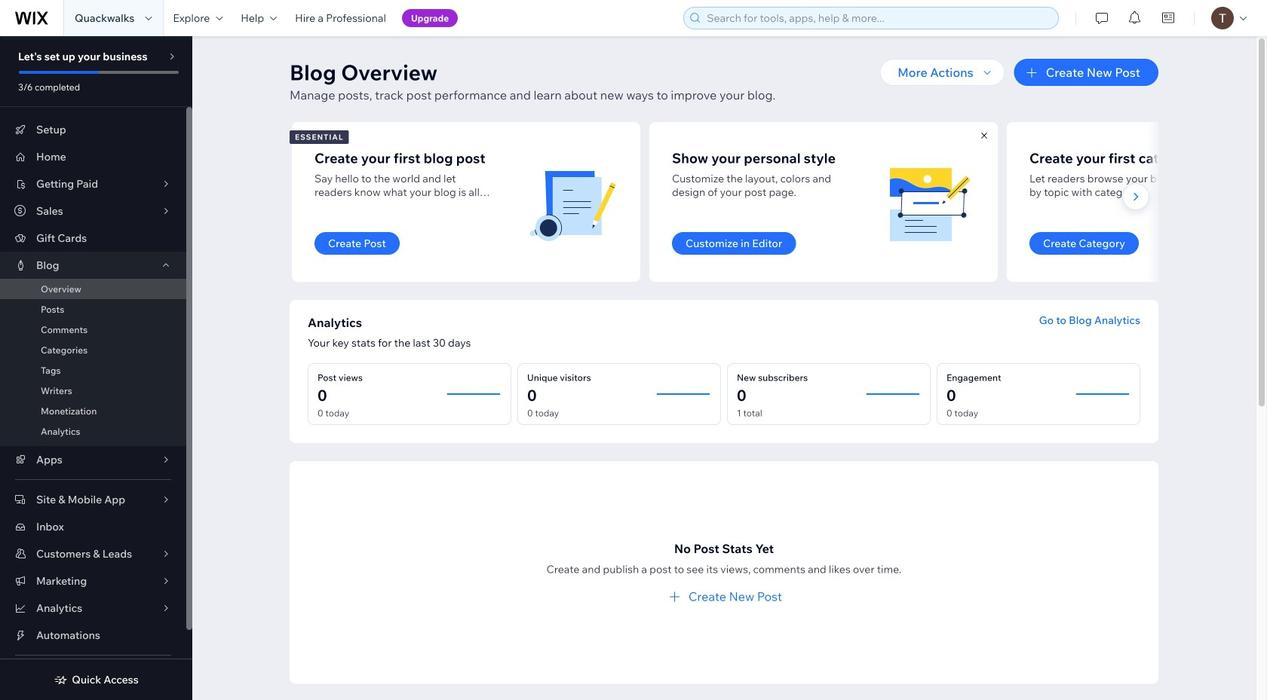 Task type: locate. For each thing, give the bounding box(es) containing it.
list
[[290, 122, 1267, 282]]

blog overview.dealer.customize post page.title image
[[885, 157, 975, 247]]

blog overview.dealer.create first post.title image
[[527, 157, 618, 247]]

sidebar element
[[0, 36, 192, 701]]



Task type: vqa. For each thing, say whether or not it's contained in the screenshot.
the rightmost Text
no



Task type: describe. For each thing, give the bounding box(es) containing it.
Search for tools, apps, help & more... field
[[703, 8, 1054, 29]]



